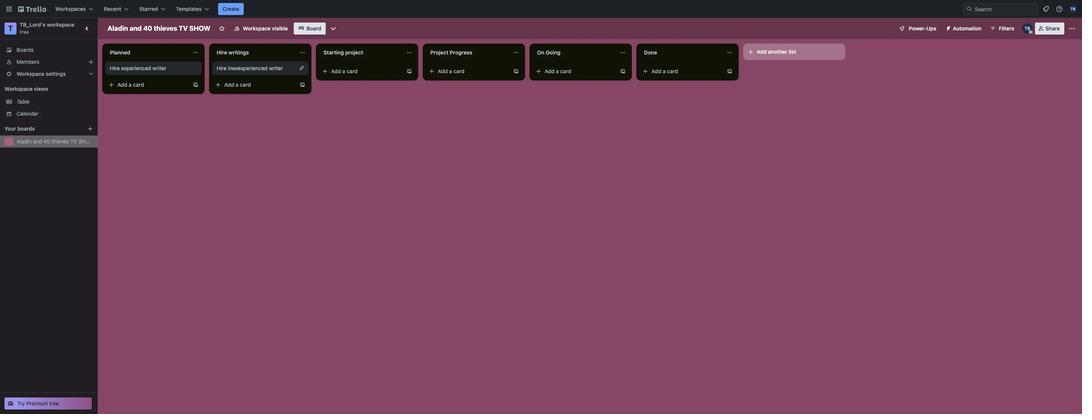 Task type: vqa. For each thing, say whether or not it's contained in the screenshot.
the bottommost ALADIN
yes



Task type: locate. For each thing, give the bounding box(es) containing it.
create from template… image
[[513, 68, 519, 74], [620, 68, 626, 74], [193, 82, 199, 88], [299, 82, 305, 88]]

add a card down going
[[545, 68, 571, 74]]

hire inexexperienced writer link
[[217, 65, 304, 72]]

create from template… image for progress
[[513, 68, 519, 74]]

planned
[[110, 49, 130, 56]]

writer inside hire inexexperienced writer link
[[269, 65, 283, 71]]

1 horizontal spatial and
[[130, 24, 142, 32]]

aladin down boards
[[17, 138, 32, 145]]

workspaces
[[55, 6, 86, 12]]

add inside button
[[757, 49, 767, 55]]

create
[[223, 6, 239, 12]]

customize views image
[[330, 25, 337, 32]]

and down your boards with 1 items element
[[33, 138, 42, 145]]

add a card button down starting project text box
[[319, 65, 403, 77]]

a down experienced
[[129, 82, 132, 88]]

1 horizontal spatial aladin and 40 thieves tv show
[[108, 24, 210, 32]]

add left another
[[757, 49, 767, 55]]

hire experienced writer link
[[110, 65, 197, 72]]

add for project progress
[[438, 68, 448, 74]]

add a card down starting project
[[331, 68, 358, 74]]

0 horizontal spatial aladin and 40 thieves tv show
[[17, 138, 95, 145]]

thieves down your boards with 1 items element
[[52, 138, 69, 145]]

tb_lord's workspace link
[[20, 21, 74, 28]]

0 horizontal spatial writer
[[152, 65, 166, 71]]

add a card down done
[[652, 68, 678, 74]]

1 vertical spatial workspace
[[17, 71, 44, 77]]

a down project progress on the top of the page
[[449, 68, 452, 74]]

a down going
[[556, 68, 559, 74]]

add for starting project
[[331, 68, 341, 74]]

1 vertical spatial aladin
[[17, 138, 32, 145]]

starting project
[[324, 49, 363, 56]]

premium
[[26, 401, 48, 407]]

aladin and 40 thieves tv show down starred popup button
[[108, 24, 210, 32]]

a down starting project
[[342, 68, 345, 74]]

add down project
[[438, 68, 448, 74]]

40 down starred
[[143, 24, 152, 32]]

star or unstar board image
[[219, 26, 225, 32]]

0 vertical spatial aladin and 40 thieves tv show
[[108, 24, 210, 32]]

card
[[347, 68, 358, 74], [454, 68, 465, 74], [560, 68, 571, 74], [667, 68, 678, 74], [133, 82, 144, 88], [240, 82, 251, 88]]

workspace left visible
[[243, 25, 271, 32]]

tv down templates
[[179, 24, 188, 32]]

0 vertical spatial aladin
[[108, 24, 128, 32]]

add a card down project progress on the top of the page
[[438, 68, 465, 74]]

show inside board name 'text box'
[[189, 24, 210, 32]]

workspace views
[[5, 86, 48, 92]]

workspace up table
[[5, 86, 33, 92]]

workspace for workspace settings
[[17, 71, 44, 77]]

add a card button down the 'hire inexexperienced writer'
[[212, 79, 296, 91]]

back to home image
[[18, 3, 46, 15]]

tv
[[179, 24, 188, 32], [70, 138, 77, 145]]

add a card down the inexexperienced
[[224, 82, 251, 88]]

40 down your boards with 1 items element
[[44, 138, 50, 145]]

workspace for workspace visible
[[243, 25, 271, 32]]

0 notifications image
[[1042, 5, 1051, 14]]

1 horizontal spatial writer
[[269, 65, 283, 71]]

1 horizontal spatial create from template… image
[[727, 68, 733, 74]]

1 vertical spatial tv
[[70, 138, 77, 145]]

aladin down "recent" dropdown button
[[108, 24, 128, 32]]

Project Progress text field
[[426, 47, 509, 59]]

0 horizontal spatial create from template… image
[[406, 68, 412, 74]]

writer left edit card "image"
[[269, 65, 283, 71]]

workspace navigation collapse icon image
[[82, 23, 93, 34]]

hire down "planned"
[[110, 65, 120, 71]]

calendar
[[17, 111, 38, 117]]

writer for hire experienced writer
[[152, 65, 166, 71]]

0 vertical spatial thieves
[[154, 24, 177, 32]]

and
[[130, 24, 142, 32], [33, 138, 42, 145]]

hire experienced writer
[[110, 65, 166, 71]]

create from template… image for writings
[[299, 82, 305, 88]]

hire left writings
[[217, 49, 227, 56]]

a for project
[[342, 68, 345, 74]]

and down starred
[[130, 24, 142, 32]]

0 vertical spatial and
[[130, 24, 142, 32]]

hire inside text box
[[217, 49, 227, 56]]

1 vertical spatial thieves
[[52, 138, 69, 145]]

add down on going
[[545, 68, 555, 74]]

filters
[[999, 25, 1014, 32]]

add a card button down on going text box
[[533, 65, 617, 77]]

thieves
[[154, 24, 177, 32], [52, 138, 69, 145]]

40 inside board name 'text box'
[[143, 24, 152, 32]]

0 horizontal spatial 40
[[44, 138, 50, 145]]

writer
[[152, 65, 166, 71], [269, 65, 283, 71]]

workspace settings button
[[0, 68, 98, 80]]

free
[[49, 401, 59, 407]]

add a card for going
[[545, 68, 571, 74]]

show menu image
[[1068, 25, 1076, 32]]

0 vertical spatial tv
[[179, 24, 188, 32]]

add a card
[[331, 68, 358, 74], [438, 68, 465, 74], [545, 68, 571, 74], [652, 68, 678, 74], [117, 82, 144, 88], [224, 82, 251, 88]]

list
[[789, 49, 796, 55]]

writer inside hire experienced writer link
[[152, 65, 166, 71]]

a
[[342, 68, 345, 74], [449, 68, 452, 74], [556, 68, 559, 74], [663, 68, 666, 74], [129, 82, 132, 88], [236, 82, 238, 88]]

writer down 'planned' text field
[[152, 65, 166, 71]]

workspace visible
[[243, 25, 288, 32]]

workspace down members
[[17, 71, 44, 77]]

add another list
[[757, 49, 796, 55]]

2 vertical spatial workspace
[[5, 86, 33, 92]]

writer for hire inexexperienced writer
[[269, 65, 283, 71]]

a for writings
[[236, 82, 238, 88]]

40
[[143, 24, 152, 32], [44, 138, 50, 145]]

workspace
[[243, 25, 271, 32], [17, 71, 44, 77], [5, 86, 33, 92]]

1 horizontal spatial 40
[[143, 24, 152, 32]]

recent
[[104, 6, 121, 12]]

add a card button
[[319, 65, 403, 77], [426, 65, 510, 77], [533, 65, 617, 77], [640, 65, 724, 77], [105, 79, 190, 91], [212, 79, 296, 91]]

on going
[[537, 49, 561, 56]]

1 horizontal spatial tv
[[179, 24, 188, 32]]

0 horizontal spatial and
[[33, 138, 42, 145]]

1 horizontal spatial show
[[189, 24, 210, 32]]

add a card for progress
[[438, 68, 465, 74]]

power-ups button
[[894, 23, 941, 35]]

hire down hire writings
[[217, 65, 227, 71]]

show down templates popup button
[[189, 24, 210, 32]]

try premium free
[[17, 401, 59, 407]]

a down the inexexperienced
[[236, 82, 238, 88]]

try
[[17, 401, 25, 407]]

add a card button down project progress text box
[[426, 65, 510, 77]]

aladin and 40 thieves tv show down your boards with 1 items element
[[17, 138, 95, 145]]

show
[[189, 24, 210, 32], [79, 138, 95, 145]]

On Going text field
[[533, 47, 615, 59]]

2 create from template… image from the left
[[727, 68, 733, 74]]

share
[[1046, 25, 1060, 32]]

add
[[757, 49, 767, 55], [331, 68, 341, 74], [438, 68, 448, 74], [545, 68, 555, 74], [652, 68, 661, 74], [117, 82, 127, 88], [224, 82, 234, 88]]

card for writings
[[240, 82, 251, 88]]

add down starting on the top left of the page
[[331, 68, 341, 74]]

thieves down starred popup button
[[154, 24, 177, 32]]

try premium free button
[[5, 398, 92, 410]]

card down project
[[347, 68, 358, 74]]

your
[[5, 126, 16, 132]]

1 writer from the left
[[152, 65, 166, 71]]

boards
[[17, 47, 34, 53]]

card down on going text box
[[560, 68, 571, 74]]

power-ups
[[909, 25, 937, 32]]

tv inside board name 'text box'
[[179, 24, 188, 32]]

aladin and 40 thieves tv show
[[108, 24, 210, 32], [17, 138, 95, 145]]

hire
[[217, 49, 227, 56], [110, 65, 120, 71], [217, 65, 227, 71]]

and inside board name 'text box'
[[130, 24, 142, 32]]

add down done
[[652, 68, 661, 74]]

aladin
[[108, 24, 128, 32], [17, 138, 32, 145]]

settings
[[46, 71, 66, 77]]

1 vertical spatial show
[[79, 138, 95, 145]]

add for planned
[[117, 82, 127, 88]]

tb_lord's
[[20, 21, 45, 28]]

add down the inexexperienced
[[224, 82, 234, 88]]

add down experienced
[[117, 82, 127, 88]]

progress
[[450, 49, 472, 56]]

add board image
[[87, 126, 93, 132]]

1 horizontal spatial aladin
[[108, 24, 128, 32]]

workspace for workspace views
[[5, 86, 33, 92]]

automation
[[953, 25, 982, 32]]

card down the inexexperienced
[[240, 82, 251, 88]]

1 horizontal spatial thieves
[[154, 24, 177, 32]]

show down add board icon
[[79, 138, 95, 145]]

0 vertical spatial 40
[[143, 24, 152, 32]]

aladin inside board name 'text box'
[[108, 24, 128, 32]]

0 horizontal spatial tv
[[70, 138, 77, 145]]

create from template… image
[[406, 68, 412, 74], [727, 68, 733, 74]]

table link
[[17, 98, 93, 106]]

2 writer from the left
[[269, 65, 283, 71]]

tv down calendar link
[[70, 138, 77, 145]]

power-
[[909, 25, 927, 32]]

Done text field
[[640, 47, 722, 59]]

edit card image
[[299, 65, 305, 71]]

templates
[[176, 6, 202, 12]]

workspace inside button
[[243, 25, 271, 32]]

card down the progress
[[454, 68, 465, 74]]

workspace inside popup button
[[17, 71, 44, 77]]

0 vertical spatial show
[[189, 24, 210, 32]]

visible
[[272, 25, 288, 32]]

0 vertical spatial workspace
[[243, 25, 271, 32]]

0 horizontal spatial aladin
[[17, 138, 32, 145]]



Task type: describe. For each thing, give the bounding box(es) containing it.
Board name text field
[[104, 23, 214, 35]]

calendar link
[[17, 110, 93, 118]]

workspace settings
[[17, 71, 66, 77]]

your boards
[[5, 126, 35, 132]]

on
[[537, 49, 544, 56]]

card for progress
[[454, 68, 465, 74]]

add a card button down hire experienced writer link on the left
[[105, 79, 190, 91]]

boards
[[17, 126, 35, 132]]

1 vertical spatial aladin and 40 thieves tv show
[[17, 138, 95, 145]]

1 create from template… image from the left
[[406, 68, 412, 74]]

hire writings
[[217, 49, 249, 56]]

share button
[[1035, 23, 1065, 35]]

card for project
[[347, 68, 358, 74]]

experienced
[[121, 65, 151, 71]]

board
[[307, 25, 321, 32]]

add a card button for writings
[[212, 79, 296, 91]]

project
[[345, 49, 363, 56]]

board link
[[294, 23, 326, 35]]

writings
[[228, 49, 249, 56]]

add a card button for project
[[319, 65, 403, 77]]

tb_lord's workspace free
[[20, 21, 74, 35]]

card down hire experienced writer
[[133, 82, 144, 88]]

add a card for writings
[[224, 82, 251, 88]]

workspace visible button
[[229, 23, 292, 35]]

workspace
[[47, 21, 74, 28]]

this member is an admin of this board. image
[[1029, 30, 1032, 34]]

create button
[[218, 3, 244, 15]]

members
[[17, 59, 39, 65]]

1 vertical spatial 40
[[44, 138, 50, 145]]

0 horizontal spatial thieves
[[52, 138, 69, 145]]

templates button
[[171, 3, 214, 15]]

automation button
[[943, 23, 986, 35]]

a for going
[[556, 68, 559, 74]]

1 vertical spatial and
[[33, 138, 42, 145]]

create from template… image for going
[[620, 68, 626, 74]]

add a card button for going
[[533, 65, 617, 77]]

primary element
[[0, 0, 1082, 18]]

a down done text field
[[663, 68, 666, 74]]

another
[[768, 49, 787, 55]]

tyler black (tylerblack44) image
[[1069, 5, 1078, 14]]

a for progress
[[449, 68, 452, 74]]

Starting project text field
[[319, 47, 402, 59]]

workspaces button
[[51, 3, 98, 15]]

aladin and 40 thieves tv show inside board name 'text box'
[[108, 24, 210, 32]]

sm image
[[943, 23, 953, 33]]

Hire writings text field
[[212, 47, 295, 59]]

starred
[[139, 6, 158, 12]]

t
[[8, 24, 13, 33]]

add a card button down done text field
[[640, 65, 724, 77]]

boards link
[[0, 44, 98, 56]]

hire for hire experienced writer
[[110, 65, 120, 71]]

add another list button
[[743, 44, 846, 60]]

going
[[546, 49, 561, 56]]

add a card button for progress
[[426, 65, 510, 77]]

Search field
[[972, 3, 1038, 15]]

ups
[[927, 25, 937, 32]]

card for going
[[560, 68, 571, 74]]

hire for hire writings
[[217, 49, 227, 56]]

thieves inside board name 'text box'
[[154, 24, 177, 32]]

aladin and 40 thieves tv show link
[[17, 138, 95, 146]]

add a card down experienced
[[117, 82, 144, 88]]

aladin inside "aladin and 40 thieves tv show" link
[[17, 138, 32, 145]]

add for on going
[[545, 68, 555, 74]]

done
[[644, 49, 657, 56]]

add a card for project
[[331, 68, 358, 74]]

search image
[[966, 6, 972, 12]]

Planned text field
[[105, 47, 188, 59]]

hire inexexperienced writer
[[217, 65, 283, 71]]

add for hire writings
[[224, 82, 234, 88]]

project progress
[[430, 49, 472, 56]]

recent button
[[99, 3, 133, 15]]

card down done text field
[[667, 68, 678, 74]]

filters button
[[988, 23, 1017, 35]]

starred button
[[135, 3, 170, 15]]

tb_lord (tylerblack44) image
[[1022, 23, 1033, 34]]

table
[[17, 99, 30, 105]]

views
[[34, 86, 48, 92]]

members link
[[0, 56, 98, 68]]

hire for hire inexexperienced writer
[[217, 65, 227, 71]]

open information menu image
[[1056, 5, 1063, 13]]

t link
[[5, 23, 17, 35]]

project
[[430, 49, 448, 56]]

starting
[[324, 49, 344, 56]]

inexexperienced
[[228, 65, 268, 71]]

your boards with 1 items element
[[5, 125, 76, 134]]

free
[[20, 29, 29, 35]]

0 horizontal spatial show
[[79, 138, 95, 145]]



